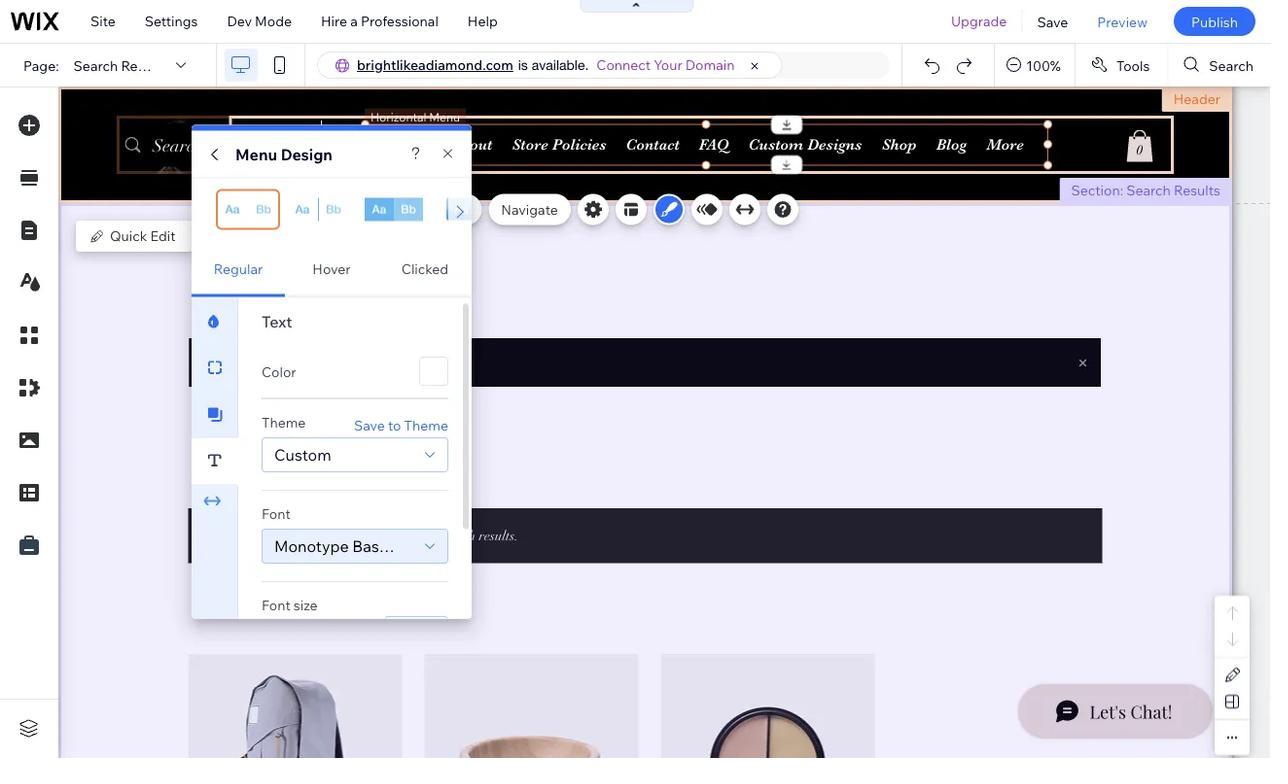 Task type: locate. For each thing, give the bounding box(es) containing it.
0 vertical spatial menu
[[235, 144, 277, 164]]

tools button
[[1076, 44, 1168, 87]]

search down site
[[74, 57, 118, 74]]

search inside button
[[1210, 57, 1254, 74]]

column 2
[[235, 176, 286, 190]]

1 horizontal spatial settings
[[216, 228, 270, 245]]

1 font from the top
[[262, 505, 291, 522]]

search
[[74, 57, 118, 74], [1210, 57, 1254, 74], [1127, 182, 1171, 199]]

1 vertical spatial settings
[[216, 228, 270, 245]]

section:
[[1072, 182, 1124, 199]]

0 vertical spatial font
[[262, 505, 291, 522]]

save up 100%
[[1038, 13, 1069, 30]]

tools
[[1117, 57, 1150, 74]]

settings for upgrade
[[145, 13, 198, 30]]

search right section:
[[1127, 182, 1171, 199]]

search for search
[[1210, 57, 1254, 74]]

0 horizontal spatial save
[[354, 416, 385, 433]]

0 vertical spatial results
[[121, 57, 168, 74]]

connect
[[597, 56, 651, 73]]

font up monotype
[[262, 505, 291, 522]]

brightlikeadiamond.com
[[357, 56, 514, 73]]

regular
[[214, 261, 263, 278]]

manage
[[378, 201, 430, 218]]

save to theme
[[354, 416, 449, 433]]

monotype
[[274, 537, 349, 556]]

search down publish
[[1210, 57, 1254, 74]]

0 vertical spatial save
[[1038, 13, 1069, 30]]

1 horizontal spatial menu
[[433, 201, 469, 218]]

size
[[294, 597, 318, 614]]

save for save
[[1038, 13, 1069, 30]]

theme right to
[[404, 416, 449, 433]]

mode
[[255, 13, 292, 30]]

domain
[[686, 56, 735, 73]]

is
[[518, 57, 528, 73]]

0 horizontal spatial results
[[121, 57, 168, 74]]

save left to
[[354, 416, 385, 433]]

results
[[121, 57, 168, 74], [1174, 182, 1221, 199]]

help
[[468, 13, 498, 30]]

1 horizontal spatial results
[[1174, 182, 1221, 199]]

design
[[281, 144, 333, 164]]

search button
[[1169, 44, 1272, 87]]

settings up regular
[[216, 228, 270, 245]]

0 horizontal spatial theme
[[262, 414, 306, 431]]

dev mode
[[227, 13, 292, 30]]

font for font
[[262, 505, 291, 522]]

settings
[[145, 13, 198, 30], [216, 228, 270, 245]]

upgrade
[[951, 13, 1007, 30]]

menu
[[235, 144, 277, 164], [433, 201, 469, 218]]

save for save to theme
[[354, 416, 385, 433]]

font left size
[[262, 597, 291, 614]]

site
[[90, 13, 116, 30]]

settings up search results
[[145, 13, 198, 30]]

font
[[262, 505, 291, 522], [262, 597, 291, 614]]

column
[[235, 176, 277, 190]]

quick
[[110, 228, 147, 245]]

save inside button
[[1038, 13, 1069, 30]]

2 font from the top
[[262, 597, 291, 614]]

2 horizontal spatial search
[[1210, 57, 1254, 74]]

preview
[[1098, 13, 1148, 30]]

0 vertical spatial settings
[[145, 13, 198, 30]]

manage menu
[[378, 201, 469, 218]]

1 vertical spatial save
[[354, 416, 385, 433]]

settings for header
[[216, 228, 270, 245]]

a
[[351, 13, 358, 30]]

your
[[654, 56, 683, 73]]

navigate
[[501, 201, 558, 218]]

1 vertical spatial font
[[262, 597, 291, 614]]

theme up custom
[[262, 414, 306, 431]]

search results
[[74, 57, 168, 74]]

theme
[[262, 414, 306, 431], [404, 416, 449, 433]]

search for search results
[[74, 57, 118, 74]]

publish
[[1192, 13, 1238, 30]]

0 horizontal spatial search
[[74, 57, 118, 74]]

color
[[262, 363, 296, 380]]

1 horizontal spatial save
[[1038, 13, 1069, 30]]

save button
[[1023, 0, 1083, 43]]

hire
[[321, 13, 347, 30]]

0 horizontal spatial menu
[[235, 144, 277, 164]]

save
[[1038, 13, 1069, 30], [354, 416, 385, 433]]

0 horizontal spatial settings
[[145, 13, 198, 30]]

100% button
[[995, 44, 1075, 87]]

menu up column in the top of the page
[[235, 144, 277, 164]]

baskerville
[[353, 537, 431, 556]]

menu right manage
[[433, 201, 469, 218]]



Task type: describe. For each thing, give the bounding box(es) containing it.
1 horizontal spatial theme
[[404, 416, 449, 433]]

clicked
[[402, 261, 449, 278]]

hire a professional
[[321, 13, 439, 30]]

1 vertical spatial menu
[[433, 201, 469, 218]]

font for font size
[[262, 597, 291, 614]]

publish button
[[1174, 7, 1256, 36]]

header
[[1174, 90, 1221, 108]]

section: search results
[[1072, 182, 1221, 199]]

100%
[[1027, 57, 1061, 74]]

preview button
[[1083, 0, 1163, 43]]

2
[[280, 176, 286, 190]]

quick edit
[[110, 228, 176, 245]]

edit
[[150, 228, 176, 245]]

dev
[[227, 13, 252, 30]]

to
[[388, 416, 401, 433]]

professional
[[361, 13, 439, 30]]

monotype baskerville
[[274, 537, 431, 556]]

1 vertical spatial results
[[1174, 182, 1221, 199]]

hover
[[313, 261, 351, 278]]

1 horizontal spatial search
[[1127, 182, 1171, 199]]

available.
[[532, 57, 589, 73]]

menu design
[[235, 144, 333, 164]]

custom
[[274, 445, 331, 465]]

text
[[262, 312, 292, 331]]

font size
[[262, 597, 318, 614]]

is available. connect your domain
[[518, 56, 735, 73]]



